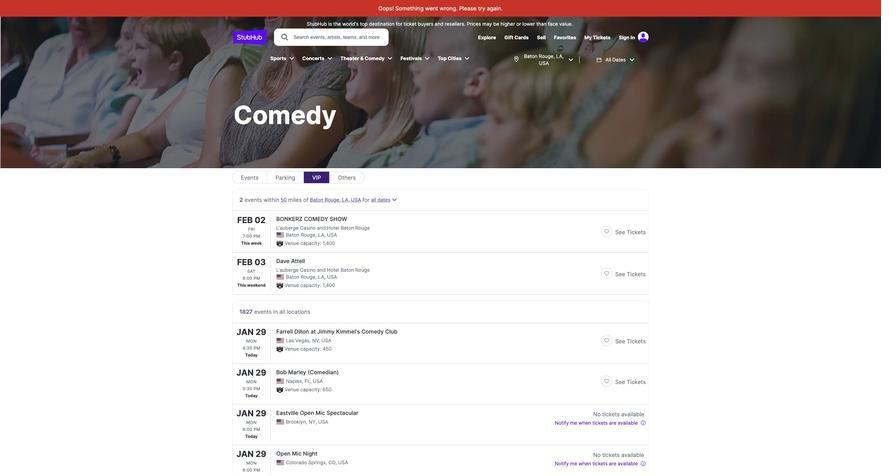 Task type: describe. For each thing, give the bounding box(es) containing it.
tickets for (comedian)
[[627, 379, 646, 385]]

parking button
[[267, 171, 304, 184]]

explore
[[479, 34, 496, 40]]

venue capacity: 1,400 for feb 02
[[285, 240, 335, 246]]

jan 29 mon 5:30 pm today
[[237, 368, 267, 398]]

sell
[[537, 34, 546, 40]]

la, inside "baton rouge, la, usa"
[[557, 53, 564, 59]]

try
[[478, 5, 486, 12]]

explore link
[[479, 34, 496, 40]]

pm for jan 29 mon 4:30 pm today
[[254, 345, 261, 351]]

vip
[[313, 174, 321, 181]]

tickets for at
[[627, 338, 646, 345]]

jan 29 mon 4:30 pm today
[[237, 327, 267, 358]]

baton inside 2 events within 50 miles of baton rouge, la, usa
[[310, 197, 324, 203]]

1 horizontal spatial open
[[300, 409, 314, 416]]

ticket
[[404, 21, 417, 27]]

jan for jan 29 mon 5:30 pm today
[[237, 368, 254, 378]]

within
[[264, 196, 280, 203]]

nv,
[[312, 337, 320, 343]]

spectacular
[[327, 409, 359, 416]]

29 for jan 29 mon 5:30 pm today
[[256, 368, 267, 378]]

pm for jan 29 mon 6:00 pm today
[[254, 427, 260, 432]]

0 vertical spatial and
[[435, 21, 444, 27]]

0 vertical spatial mic
[[316, 409, 325, 416]]

resellers.
[[445, 21, 466, 27]]

sat
[[247, 269, 256, 274]]

or
[[517, 21, 522, 27]]

mon for jan 29 mon 5:30 pm today
[[246, 379, 257, 384]]

Search events, artists, teams, and more field
[[293, 33, 382, 41]]

dates
[[378, 197, 391, 203]]

5:30
[[243, 386, 253, 391]]

sign
[[619, 34, 630, 40]]

night
[[303, 450, 318, 457]]

dates
[[613, 57, 626, 63]]

7:00
[[243, 234, 252, 239]]

today for eastville open mic spectacular
[[245, 434, 258, 439]]

venue capacity: 450
[[285, 346, 332, 352]]

please
[[460, 5, 477, 12]]

1 vertical spatial all
[[280, 308, 285, 315]]

available left tooltip image
[[618, 461, 638, 466]]

gift cards link
[[505, 34, 529, 40]]

comedy
[[304, 215, 329, 222]]

l'auberge for 02
[[276, 225, 299, 231]]

29 for jan 29 mon 6:00 pm today
[[256, 408, 267, 418]]

8:00
[[243, 276, 253, 281]]

dillon
[[295, 328, 309, 335]]

available left tooltip icon
[[618, 420, 638, 426]]

this for feb 03
[[237, 283, 246, 288]]

no tickets available for jan 29 mon 6:00 pm today
[[594, 411, 645, 418]]

attell
[[291, 258, 305, 265]]

jimmy
[[318, 328, 335, 335]]

mon for jan 29 mon 4:30 pm today
[[246, 339, 257, 344]]

top
[[438, 55, 447, 61]]

parking
[[276, 174, 295, 181]]

tooltip image
[[641, 461, 646, 467]]

capacity: for attell
[[301, 282, 321, 288]]

us national flag image for jan 29 mon 6:00 pm today
[[276, 419, 284, 425]]

50
[[281, 197, 287, 203]]

sell link
[[537, 34, 546, 40]]

jan for jan 29 mon 6:00 pm
[[237, 449, 254, 459]]

are for jan 29 mon 6:00 pm
[[610, 461, 617, 466]]

casino for 02
[[300, 225, 316, 231]]

notify me when tickets are available button for jan 29 mon 6:00 pm
[[555, 459, 646, 467]]

feb 02 fri 7:00 pm this week
[[237, 215, 266, 246]]

la, inside 2 events within 50 miles of baton rouge, la, usa
[[342, 197, 350, 203]]

1 vertical spatial comedy
[[234, 100, 337, 130]]

jan for jan 29 mon 6:00 pm today
[[237, 408, 254, 418]]

pm for feb 03 sat 8:00 pm this weekend
[[254, 276, 260, 281]]

locations
[[287, 308, 311, 315]]

and for feb 02
[[317, 225, 326, 231]]

eastville open mic spectacular
[[276, 409, 359, 416]]

casino for 03
[[300, 267, 316, 273]]

brooklyn, ny, usa
[[286, 419, 328, 425]]

may
[[483, 21, 492, 27]]

rouge, down attell
[[301, 274, 317, 280]]

events for in
[[254, 308, 272, 315]]

festivals link
[[397, 51, 425, 66]]

rouge for feb 02
[[356, 225, 370, 231]]

jan for jan 29 mon 4:30 pm today
[[237, 327, 254, 337]]

my tickets
[[585, 34, 611, 40]]

week
[[251, 241, 262, 246]]

farrell
[[276, 328, 293, 335]]

pm for feb 02 fri 7:00 pm this week
[[254, 234, 260, 239]]

capacity: for dillon
[[301, 346, 321, 352]]

top cities
[[438, 55, 462, 61]]

bob marley (comedian)
[[276, 369, 339, 376]]

concerts link
[[299, 51, 327, 66]]

went
[[425, 5, 438, 12]]

50 button
[[280, 195, 288, 205]]

show
[[330, 215, 347, 222]]

marley
[[288, 369, 306, 376]]

notify me when tickets are available button for jan 29 mon 6:00 pm today
[[555, 418, 646, 427]]

in
[[631, 34, 636, 40]]

eastville
[[276, 409, 299, 416]]

1 us national flag image from the top
[[276, 232, 284, 238]]

1,400 for 03
[[323, 282, 335, 288]]

farrell dillon at jimmy kimmel's comedy club
[[276, 328, 398, 335]]

notify me when tickets are available for jan 29 mon 6:00 pm today
[[555, 420, 638, 426]]

1 horizontal spatial for
[[396, 21, 403, 27]]

oops! something went wrong. please try again.
[[379, 5, 503, 12]]

buyers
[[418, 21, 434, 27]]

venue for bob
[[285, 386, 299, 392]]

0 vertical spatial baton rouge, la, usa
[[525, 53, 564, 66]]

mon for jan 29 mon 6:00 pm
[[246, 461, 257, 466]]

see tickets for show
[[616, 229, 646, 236]]

all
[[606, 57, 612, 63]]

and for feb 03
[[317, 267, 326, 273]]

face
[[548, 21, 558, 27]]

events
[[241, 174, 259, 181]]

us national flag image for jan 29 mon 4:30 pm today
[[276, 338, 284, 343]]

venue capacity: 1,400 for feb 03
[[285, 282, 335, 288]]

wrong.
[[440, 5, 458, 12]]

sports link
[[267, 51, 289, 66]]

1 horizontal spatial baton rouge, la, usa button
[[510, 49, 577, 71]]

baton rouge, la, usa for feb 03
[[286, 274, 337, 280]]

something
[[396, 5, 424, 12]]

of
[[304, 196, 309, 203]]

is
[[329, 21, 332, 27]]

the
[[334, 21, 341, 27]]

again.
[[487, 5, 503, 12]]

venue for bonkerz
[[285, 240, 299, 246]]

world's
[[343, 21, 359, 27]]

me for jan 29 mon 6:00 pm today
[[571, 420, 578, 426]]

0 vertical spatial comedy
[[365, 55, 385, 61]]

brooklyn,
[[286, 419, 308, 425]]

stubhub image
[[232, 29, 267, 46]]

6:00 for jan 29 mon 6:00 pm today
[[243, 427, 253, 432]]

2 see from the top
[[616, 271, 626, 278]]

&
[[361, 55, 364, 61]]



Task type: locate. For each thing, give the bounding box(es) containing it.
rouge, up 'show'
[[325, 197, 341, 203]]

weekend
[[247, 283, 266, 288]]

others button
[[330, 171, 365, 184]]

capacity: down attell
[[301, 282, 321, 288]]

0 vertical spatial baton rouge, la, usa button
[[510, 49, 577, 71]]

2 vertical spatial baton rouge, la, usa
[[286, 274, 337, 280]]

2 me from the top
[[571, 461, 578, 466]]

no
[[594, 411, 601, 418], [594, 451, 601, 458]]

no for jan 29 mon 6:00 pm today
[[594, 411, 601, 418]]

venue for farrell
[[285, 346, 299, 352]]

1 no tickets available from the top
[[594, 411, 645, 418]]

2 are from the top
[[610, 461, 617, 466]]

1 vertical spatial open
[[276, 450, 291, 457]]

notify for jan 29 mon 6:00 pm
[[555, 461, 569, 466]]

fri
[[248, 227, 255, 232]]

dave
[[276, 258, 290, 265]]

capacity: for comedy
[[301, 240, 321, 246]]

4 capacity: from the top
[[301, 386, 321, 392]]

theater & comedy link
[[337, 51, 388, 66]]

see tickets for (comedian)
[[616, 379, 646, 385]]

baton inside "baton rouge, la, usa"
[[525, 53, 538, 59]]

29
[[256, 327, 267, 337], [256, 368, 267, 378], [256, 408, 267, 418], [256, 449, 267, 459]]

sign in link
[[619, 34, 636, 40]]

venue down 'dave attell'
[[285, 282, 299, 288]]

today up jan 29 mon 6:00 pm
[[245, 434, 258, 439]]

all dates
[[606, 57, 626, 63]]

us national flag image for bob marley (comedian)
[[276, 379, 284, 384]]

1 vertical spatial no tickets available
[[594, 451, 645, 458]]

no for jan 29 mon 6:00 pm
[[594, 451, 601, 458]]

1 vertical spatial and
[[317, 225, 326, 231]]

no tickets available up tooltip icon
[[594, 411, 645, 418]]

venue for dave
[[285, 282, 299, 288]]

see tickets for at
[[616, 338, 646, 345]]

others
[[338, 174, 356, 181]]

1 venue from the top
[[285, 240, 299, 246]]

29 for jan 29 mon 4:30 pm today
[[256, 327, 267, 337]]

sports
[[271, 55, 287, 61]]

1827
[[240, 308, 253, 315]]

all right in
[[280, 308, 285, 315]]

2 notify me when tickets are available from the top
[[555, 461, 638, 466]]

baton rouge, la, usa down sell
[[525, 53, 564, 66]]

pm inside jan 29 mon 6:00 pm today
[[254, 427, 260, 432]]

open up brooklyn, ny, usa
[[300, 409, 314, 416]]

capacity: down fl,
[[301, 386, 321, 392]]

pm
[[254, 234, 260, 239], [254, 276, 260, 281], [254, 345, 261, 351], [254, 386, 260, 391], [254, 427, 260, 432], [254, 467, 260, 473]]

1 notify me when tickets are available from the top
[[555, 420, 638, 426]]

sign in
[[619, 34, 636, 40]]

jan inside the jan 29 mon 4:30 pm today
[[237, 327, 254, 337]]

bonkerz comedy show
[[276, 215, 347, 222]]

venue
[[285, 240, 299, 246], [285, 282, 299, 288], [285, 346, 299, 352], [285, 386, 299, 392]]

2 see tickets from the top
[[616, 271, 646, 278]]

1 are from the top
[[610, 420, 617, 426]]

1 today from the top
[[245, 352, 258, 358]]

kimmel's
[[336, 328, 360, 335]]

mon inside the jan 29 mon 4:30 pm today
[[246, 339, 257, 344]]

cities
[[448, 55, 462, 61]]

notify
[[555, 420, 569, 426], [555, 461, 569, 466]]

us national flag image left las
[[276, 338, 284, 343]]

29 left bob at the left of page
[[256, 368, 267, 378]]

no tickets available up tooltip image
[[594, 451, 645, 458]]

1 6:00 from the top
[[243, 427, 253, 432]]

be
[[494, 21, 500, 27]]

pm inside feb 03 sat 8:00 pm this weekend
[[254, 276, 260, 281]]

for all dates
[[363, 196, 391, 203]]

1 vertical spatial rouge
[[356, 267, 370, 273]]

6:00 for jan 29 mon 6:00 pm
[[243, 467, 253, 473]]

450
[[323, 346, 332, 352]]

las vegas, nv, usa
[[286, 337, 332, 343]]

casino
[[300, 225, 316, 231], [300, 267, 316, 273]]

rouge for feb 03
[[356, 267, 370, 273]]

0 vertical spatial this
[[241, 241, 250, 246]]

baton rouge, la, usa down attell
[[286, 274, 337, 280]]

jan 29 mon 6:00 pm
[[237, 449, 267, 473]]

jan inside jan 29 mon 6:00 pm
[[237, 449, 254, 459]]

1 casino from the top
[[300, 225, 316, 231]]

1 1,400 from the top
[[323, 240, 335, 246]]

hotel for 02
[[327, 225, 340, 231]]

baton rouge, la, usa button up 'show'
[[310, 196, 361, 203]]

pm inside the jan 29 mon 4:30 pm today
[[254, 345, 261, 351]]

0 vertical spatial feb
[[237, 215, 253, 225]]

2 vertical spatial today
[[245, 434, 258, 439]]

3 see tickets from the top
[[616, 338, 646, 345]]

1 vertical spatial notify
[[555, 461, 569, 466]]

0 vertical spatial for
[[396, 21, 403, 27]]

us national flag image down dave
[[276, 274, 284, 280]]

1 l'auberge from the top
[[276, 225, 299, 231]]

29 inside jan 29 mon 6:00 pm today
[[256, 408, 267, 418]]

colorado
[[286, 459, 307, 465]]

3 venue from the top
[[285, 346, 299, 352]]

top
[[360, 21, 368, 27]]

1 vertical spatial today
[[245, 393, 258, 398]]

0 vertical spatial hotel
[[327, 225, 340, 231]]

jan inside jan 29 mon 5:30 pm today
[[237, 368, 254, 378]]

this down the 7:00 on the left
[[241, 241, 250, 246]]

usa inside "baton rouge, la, usa"
[[539, 60, 549, 66]]

l'auberge down 'dave attell'
[[276, 267, 299, 273]]

1 horizontal spatial all
[[371, 197, 376, 203]]

all inside for all dates
[[371, 197, 376, 203]]

1 vertical spatial for
[[363, 196, 370, 203]]

0 vertical spatial open
[[300, 409, 314, 416]]

1 vertical spatial l'auberge
[[276, 267, 299, 273]]

2 rouge from the top
[[356, 267, 370, 273]]

3 see from the top
[[616, 338, 626, 345]]

mon inside jan 29 mon 6:00 pm
[[246, 461, 257, 466]]

29 down jan 29 mon 6:00 pm today on the bottom of page
[[256, 449, 267, 459]]

are for jan 29 mon 6:00 pm today
[[610, 420, 617, 426]]

rouge,
[[539, 53, 555, 59], [325, 197, 341, 203], [301, 232, 317, 238], [301, 274, 317, 280]]

4:30
[[243, 345, 253, 351]]

las
[[286, 337, 294, 343]]

29 for jan 29 mon 6:00 pm
[[256, 449, 267, 459]]

pm inside jan 29 mon 5:30 pm today
[[254, 386, 260, 391]]

3 today from the top
[[245, 434, 258, 439]]

1 horizontal spatial mic
[[316, 409, 325, 416]]

my tickets link
[[585, 34, 611, 40]]

events
[[245, 196, 262, 203], [254, 308, 272, 315]]

1 vertical spatial hotel
[[327, 267, 340, 273]]

2 notify me when tickets are available button from the top
[[555, 459, 646, 467]]

favorites
[[555, 34, 577, 40]]

this inside feb 02 fri 7:00 pm this week
[[241, 241, 250, 246]]

theater
[[341, 55, 359, 61]]

feb inside feb 03 sat 8:00 pm this weekend
[[237, 257, 253, 267]]

2 l'auberge casino and hotel baton rouge from the top
[[276, 267, 370, 273]]

bonkerz
[[276, 215, 303, 222]]

l'auberge for 03
[[276, 267, 299, 273]]

are
[[610, 420, 617, 426], [610, 461, 617, 466]]

today inside jan 29 mon 5:30 pm today
[[245, 393, 258, 398]]

2 notify from the top
[[555, 461, 569, 466]]

hotel
[[327, 225, 340, 231], [327, 267, 340, 273]]

1 vertical spatial us national flag image
[[276, 379, 284, 384]]

feb inside feb 02 fri 7:00 pm this week
[[237, 215, 253, 225]]

2 mon from the top
[[246, 379, 257, 384]]

2 no tickets available from the top
[[594, 451, 645, 458]]

today for farrell dillon at jimmy kimmel's comedy club
[[245, 352, 258, 358]]

02
[[255, 215, 266, 225]]

2 29 from the top
[[256, 368, 267, 378]]

2 casino from the top
[[300, 267, 316, 273]]

my
[[585, 34, 592, 40]]

29 inside the jan 29 mon 4:30 pm today
[[256, 327, 267, 337]]

1 notify from the top
[[555, 420, 569, 426]]

in
[[273, 308, 278, 315]]

available
[[622, 411, 645, 418], [618, 420, 638, 426], [622, 451, 645, 458], [618, 461, 638, 466]]

rouge, down bonkerz comedy show
[[301, 232, 317, 238]]

l'auberge casino and hotel baton rouge for 02
[[276, 225, 370, 231]]

0 vertical spatial no tickets available
[[594, 411, 645, 418]]

available up tooltip icon
[[622, 411, 645, 418]]

tickets for show
[[627, 229, 646, 236]]

0 vertical spatial rouge
[[356, 225, 370, 231]]

venue down naples,
[[285, 386, 299, 392]]

l'auberge casino and hotel baton rouge for 03
[[276, 267, 370, 273]]

us national flag image
[[276, 232, 284, 238], [276, 338, 284, 343], [276, 419, 284, 425], [276, 460, 284, 465]]

2 l'auberge from the top
[[276, 267, 299, 273]]

jan up 4:30
[[237, 327, 254, 337]]

2 when from the top
[[579, 461, 592, 466]]

1 vertical spatial feb
[[237, 257, 253, 267]]

feb up sat
[[237, 257, 253, 267]]

baton rouge, la, usa down bonkerz comedy show
[[286, 232, 337, 238]]

usa
[[539, 60, 549, 66], [351, 197, 361, 203], [327, 232, 337, 238], [327, 274, 337, 280], [322, 337, 332, 343], [313, 378, 323, 384], [318, 419, 328, 425], [338, 459, 348, 465]]

rouge, down sell
[[539, 53, 555, 59]]

0 horizontal spatial for
[[363, 196, 370, 203]]

venue capacity: 1,400 up attell
[[285, 240, 335, 246]]

than
[[537, 21, 547, 27]]

1 vertical spatial casino
[[300, 267, 316, 273]]

stubhub is the world's top destination for ticket buyers and resellers. prices may be higher or lower than face value.
[[307, 21, 573, 27]]

value.
[[560, 21, 573, 27]]

1 when from the top
[[579, 420, 592, 426]]

events button
[[232, 171, 267, 184]]

feb up fri
[[237, 215, 253, 225]]

today inside jan 29 mon 6:00 pm today
[[245, 434, 258, 439]]

pm for jan 29 mon 5:30 pm today
[[254, 386, 260, 391]]

1 vertical spatial baton rouge, la, usa button
[[310, 196, 361, 203]]

2 venue capacity: 1,400 from the top
[[285, 282, 335, 288]]

mon inside jan 29 mon 5:30 pm today
[[246, 379, 257, 384]]

capacity: down las vegas, nv, usa
[[301, 346, 321, 352]]

all
[[371, 197, 376, 203], [280, 308, 285, 315]]

29 left farrell
[[256, 327, 267, 337]]

1 l'auberge casino and hotel baton rouge from the top
[[276, 225, 370, 231]]

2 us national flag image from the top
[[276, 379, 284, 384]]

1,400 for 02
[[323, 240, 335, 246]]

2 venue from the top
[[285, 282, 299, 288]]

0 vertical spatial notify me when tickets are available
[[555, 420, 638, 426]]

2 jan from the top
[[237, 368, 254, 378]]

1 vertical spatial notify me when tickets are available button
[[555, 459, 646, 467]]

all left the dates
[[371, 197, 376, 203]]

1 us national flag image from the top
[[276, 274, 284, 280]]

1 capacity: from the top
[[301, 240, 321, 246]]

03
[[255, 257, 266, 267]]

feb
[[237, 215, 253, 225], [237, 257, 253, 267]]

0 vertical spatial us national flag image
[[276, 274, 284, 280]]

1 vertical spatial 1,400
[[323, 282, 335, 288]]

29 inside jan 29 mon 5:30 pm today
[[256, 368, 267, 378]]

casino down attell
[[300, 267, 316, 273]]

colorado springs, co, usa
[[286, 459, 348, 465]]

see
[[616, 229, 626, 236], [616, 271, 626, 278], [616, 338, 626, 345], [616, 379, 626, 385]]

for left the dates
[[363, 196, 370, 203]]

notify me when tickets are available
[[555, 420, 638, 426], [555, 461, 638, 466]]

mon for jan 29 mon 6:00 pm today
[[246, 420, 257, 425]]

feb for feb 03
[[237, 257, 253, 267]]

l'auberge down bonkerz
[[276, 225, 299, 231]]

0 vertical spatial all
[[371, 197, 376, 203]]

l'auberge casino and hotel baton rouge down attell
[[276, 267, 370, 273]]

0 vertical spatial notify me when tickets are available button
[[555, 418, 646, 427]]

this down the 8:00
[[237, 283, 246, 288]]

capacity: up attell
[[301, 240, 321, 246]]

4 jan from the top
[[237, 449, 254, 459]]

pm for jan 29 mon 6:00 pm
[[254, 467, 260, 473]]

feb for feb 02
[[237, 215, 253, 225]]

are left tooltip icon
[[610, 420, 617, 426]]

destination
[[369, 21, 395, 27]]

2
[[240, 196, 243, 203]]

1 me from the top
[[571, 420, 578, 426]]

events for within
[[245, 196, 262, 203]]

0 vertical spatial events
[[245, 196, 262, 203]]

this inside feb 03 sat 8:00 pm this weekend
[[237, 283, 246, 288]]

hotel for 03
[[327, 267, 340, 273]]

0 vertical spatial 1,400
[[323, 240, 335, 246]]

4 us national flag image from the top
[[276, 460, 284, 465]]

when for jan 29 mon 6:00 pm
[[579, 461, 592, 466]]

1 vertical spatial no
[[594, 451, 601, 458]]

2 vertical spatial and
[[317, 267, 326, 273]]

me for jan 29 mon 6:00 pm
[[571, 461, 578, 466]]

1 vertical spatial venue capacity: 1,400
[[285, 282, 335, 288]]

1 vertical spatial 6:00
[[243, 467, 253, 473]]

0 vertical spatial no
[[594, 411, 601, 418]]

usa inside 2 events within 50 miles of baton rouge, la, usa
[[351, 197, 361, 203]]

29 left eastville
[[256, 408, 267, 418]]

jan down jan 29 mon 6:00 pm today on the bottom of page
[[237, 449, 254, 459]]

us national flag image left colorado
[[276, 460, 284, 465]]

1 mon from the top
[[246, 339, 257, 344]]

mon inside jan 29 mon 6:00 pm today
[[246, 420, 257, 425]]

2 6:00 from the top
[[243, 467, 253, 473]]

2 no from the top
[[594, 451, 601, 458]]

0 vertical spatial casino
[[300, 225, 316, 231]]

2 today from the top
[[245, 393, 258, 398]]

1 vertical spatial this
[[237, 283, 246, 288]]

no tickets available for jan 29 mon 6:00 pm
[[594, 451, 645, 458]]

1 see from the top
[[616, 229, 626, 236]]

3 jan from the top
[[237, 408, 254, 418]]

0 horizontal spatial open
[[276, 450, 291, 457]]

venue capacity: 1,400 down attell
[[285, 282, 335, 288]]

4 mon from the top
[[246, 461, 257, 466]]

oops!
[[379, 5, 394, 12]]

0 vertical spatial l'auberge casino and hotel baton rouge
[[276, 225, 370, 231]]

0 vertical spatial me
[[571, 420, 578, 426]]

us national flag image down bonkerz
[[276, 232, 284, 238]]

rouge, inside "baton rouge, la, usa"
[[539, 53, 555, 59]]

1827 events in all locations
[[240, 308, 311, 315]]

jan inside jan 29 mon 6:00 pm today
[[237, 408, 254, 418]]

1 vertical spatial notify me when tickets are available
[[555, 461, 638, 466]]

4 see from the top
[[616, 379, 626, 385]]

1 jan from the top
[[237, 327, 254, 337]]

1 vertical spatial l'auberge casino and hotel baton rouge
[[276, 267, 370, 273]]

festivals
[[401, 55, 422, 61]]

available up tooltip image
[[622, 451, 645, 458]]

miles
[[288, 196, 302, 203]]

events left in
[[254, 308, 272, 315]]

3 mon from the top
[[246, 420, 257, 425]]

0 vertical spatial l'auberge
[[276, 225, 299, 231]]

0 horizontal spatial baton rouge, la, usa button
[[310, 196, 361, 203]]

today down 5:30
[[245, 393, 258, 398]]

0 vertical spatial 6:00
[[243, 427, 253, 432]]

mic up colorado
[[292, 450, 302, 457]]

us national flag image for jan 29 mon 6:00 pm
[[276, 460, 284, 465]]

l'auberge casino and hotel baton rouge down comedy
[[276, 225, 370, 231]]

baton rouge, la, usa
[[525, 53, 564, 66], [286, 232, 337, 238], [286, 274, 337, 280]]

us national flag image
[[276, 274, 284, 280], [276, 379, 284, 384]]

see tickets
[[616, 229, 646, 236], [616, 271, 646, 278], [616, 338, 646, 345], [616, 379, 646, 385]]

0 vertical spatial are
[[610, 420, 617, 426]]

0 horizontal spatial all
[[280, 308, 285, 315]]

notify me when tickets are available for jan 29 mon 6:00 pm
[[555, 461, 638, 466]]

pm inside jan 29 mon 6:00 pm
[[254, 467, 260, 473]]

29 inside jan 29 mon 6:00 pm
[[256, 449, 267, 459]]

3 29 from the top
[[256, 408, 267, 418]]

us national flag image down bob at the left of page
[[276, 379, 284, 384]]

baton rouge, la, usa button down sell
[[510, 49, 577, 71]]

are left tooltip image
[[610, 461, 617, 466]]

see for at
[[616, 338, 626, 345]]

1 hotel from the top
[[327, 225, 340, 231]]

4 see tickets from the top
[[616, 379, 646, 385]]

4 venue from the top
[[285, 386, 299, 392]]

1 rouge from the top
[[356, 225, 370, 231]]

1 no from the top
[[594, 411, 601, 418]]

pm inside feb 02 fri 7:00 pm this week
[[254, 234, 260, 239]]

events right 2
[[245, 196, 262, 203]]

stubhub
[[307, 21, 327, 27]]

1 vertical spatial when
[[579, 461, 592, 466]]

1 vertical spatial mic
[[292, 450, 302, 457]]

when for jan 29 mon 6:00 pm today
[[579, 420, 592, 426]]

1 vertical spatial events
[[254, 308, 272, 315]]

see for (comedian)
[[616, 379, 626, 385]]

at
[[311, 328, 316, 335]]

theater & comedy
[[341, 55, 385, 61]]

rouge, inside 2 events within 50 miles of baton rouge, la, usa
[[325, 197, 341, 203]]

2 vertical spatial comedy
[[362, 328, 384, 335]]

l'auberge
[[276, 225, 299, 231], [276, 267, 299, 273]]

us national flag image for l'auberge casino and hotel baton rouge
[[276, 274, 284, 280]]

club
[[386, 328, 398, 335]]

casino down bonkerz comedy show
[[300, 225, 316, 231]]

jan down 5:30
[[237, 408, 254, 418]]

for left ticket
[[396, 21, 403, 27]]

0 horizontal spatial mic
[[292, 450, 302, 457]]

venue down las
[[285, 346, 299, 352]]

3 us national flag image from the top
[[276, 419, 284, 425]]

venue up 'dave attell'
[[285, 240, 299, 246]]

6:00
[[243, 427, 253, 432], [243, 467, 253, 473]]

vip button
[[304, 171, 330, 184]]

no tickets available
[[594, 411, 645, 418], [594, 451, 645, 458]]

2 us national flag image from the top
[[276, 338, 284, 343]]

lower
[[523, 21, 535, 27]]

capacity: for marley
[[301, 386, 321, 392]]

notify for jan 29 mon 6:00 pm today
[[555, 420, 569, 426]]

jan up 5:30
[[237, 368, 254, 378]]

2 1,400 from the top
[[323, 282, 335, 288]]

today inside the jan 29 mon 4:30 pm today
[[245, 352, 258, 358]]

open mic night
[[276, 450, 318, 457]]

today down 4:30
[[245, 352, 258, 358]]

1 29 from the top
[[256, 327, 267, 337]]

6:00 inside jan 29 mon 6:00 pm
[[243, 467, 253, 473]]

1 see tickets from the top
[[616, 229, 646, 236]]

mic up ny,
[[316, 409, 325, 416]]

4 29 from the top
[[256, 449, 267, 459]]

6:00 inside jan 29 mon 6:00 pm today
[[243, 427, 253, 432]]

l'auberge casino and hotel baton rouge
[[276, 225, 370, 231], [276, 267, 370, 273]]

this for feb 02
[[241, 241, 250, 246]]

1 venue capacity: 1,400 from the top
[[285, 240, 335, 246]]

naples,
[[286, 378, 303, 384]]

baton rouge, la, usa for feb 02
[[286, 232, 337, 238]]

favorites link
[[555, 34, 577, 40]]

0 vertical spatial when
[[579, 420, 592, 426]]

3 capacity: from the top
[[301, 346, 321, 352]]

(comedian)
[[308, 369, 339, 376]]

notify me when tickets are available button
[[555, 418, 646, 427], [555, 459, 646, 467]]

0 vertical spatial venue capacity: 1,400
[[285, 240, 335, 246]]

dave attell
[[276, 258, 305, 265]]

open up colorado
[[276, 450, 291, 457]]

0 vertical spatial today
[[245, 352, 258, 358]]

when
[[579, 420, 592, 426], [579, 461, 592, 466]]

2 capacity: from the top
[[301, 282, 321, 288]]

see for show
[[616, 229, 626, 236]]

1 vertical spatial are
[[610, 461, 617, 466]]

2 hotel from the top
[[327, 267, 340, 273]]

1 vertical spatial me
[[571, 461, 578, 466]]

us national flag image down eastville
[[276, 419, 284, 425]]

0 vertical spatial notify
[[555, 420, 569, 426]]

tooltip image
[[641, 420, 646, 426]]

today for bob marley (comedian)
[[245, 393, 258, 398]]

naples, fl, usa
[[286, 378, 323, 384]]

1 vertical spatial baton rouge, la, usa
[[286, 232, 337, 238]]

cards
[[515, 34, 529, 40]]

1 notify me when tickets are available button from the top
[[555, 418, 646, 427]]



Task type: vqa. For each thing, say whether or not it's contained in the screenshot.
"2024" in the top of the page
no



